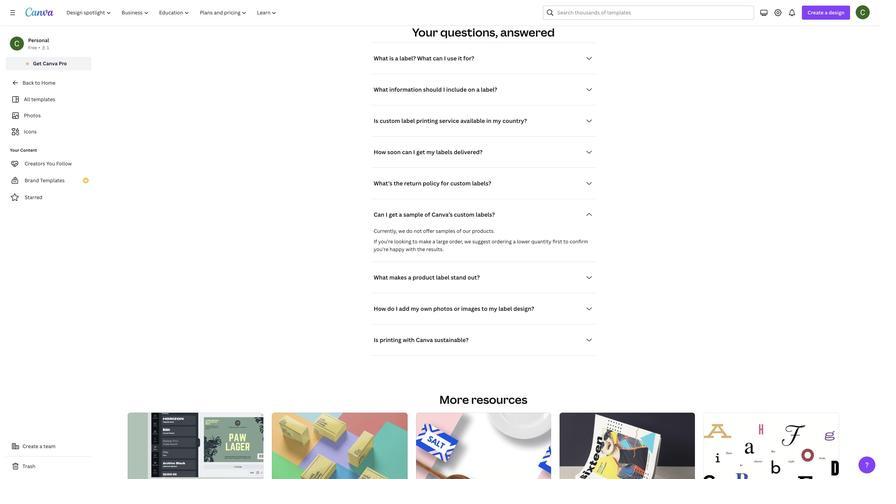 Task type: describe. For each thing, give the bounding box(es) containing it.
what for makes
[[374, 274, 388, 282]]

samples
[[436, 228, 455, 235]]

build your brand: how to choose the right fonts image
[[704, 413, 840, 480]]

label size guide image
[[416, 413, 551, 480]]

you
[[46, 160, 55, 167]]

on
[[468, 86, 475, 94]]

a up results.
[[433, 238, 435, 245]]

create a design
[[808, 9, 845, 16]]

get
[[33, 60, 42, 67]]

0 vertical spatial we
[[399, 228, 405, 235]]

with inside if you're looking to make a large order, we suggest ordering a lower quantity first to confirm you're happy with the results.
[[406, 246, 416, 253]]

of inside dropdown button
[[425, 211, 430, 219]]

sample
[[404, 211, 423, 219]]

what left the "use"
[[417, 54, 432, 62]]

0 horizontal spatial get
[[389, 211, 398, 219]]

what makes a product label stand out?
[[374, 274, 480, 282]]

•
[[38, 45, 40, 51]]

1 vertical spatial you're
[[374, 246, 389, 253]]

if you're looking to make a large order, we suggest ordering a lower quantity first to confirm you're happy with the results.
[[374, 238, 588, 253]]

photos link
[[10, 109, 87, 122]]

all templates link
[[10, 93, 87, 106]]

happy
[[390, 246, 405, 253]]

to right first
[[564, 238, 569, 245]]

answered
[[500, 25, 555, 40]]

first
[[553, 238, 562, 245]]

a inside the what information should i include on a label? dropdown button
[[476, 86, 480, 94]]

design?
[[514, 305, 534, 313]]

a inside create a design dropdown button
[[825, 9, 828, 16]]

the inside if you're looking to make a large order, we suggest ordering a lower quantity first to confirm you're happy with the results.
[[417, 246, 425, 253]]

follow
[[56, 160, 72, 167]]

what's
[[374, 180, 392, 187]]

how for how do i add my own photos or images to my label design?
[[374, 305, 386, 313]]

create a team
[[23, 444, 56, 450]]

canva inside dropdown button
[[416, 337, 433, 344]]

design
[[829, 9, 845, 16]]

is printing with canva sustainable? button
[[371, 333, 596, 348]]

our
[[463, 228, 471, 235]]

1 vertical spatial printing
[[380, 337, 401, 344]]

how soon can i get my labels delivered?
[[374, 148, 483, 156]]

is custom label printing service available in my country? button
[[371, 114, 596, 128]]

create a design button
[[802, 6, 850, 20]]

do inside dropdown button
[[387, 305, 395, 313]]

0 vertical spatial custom
[[380, 117, 400, 125]]

resources
[[471, 393, 528, 408]]

2 vertical spatial custom
[[454, 211, 475, 219]]

content
[[20, 147, 37, 153]]

i left the "use"
[[444, 54, 446, 62]]

starred link
[[6, 191, 91, 205]]

can i get a sample of canva's custom labels? button
[[371, 208, 596, 222]]

lower
[[517, 238, 530, 245]]

create a label in canva image
[[128, 413, 263, 480]]

to inside dropdown button
[[482, 305, 488, 313]]

labels? inside can i get a sample of canva's custom labels? dropdown button
[[476, 211, 495, 219]]

add
[[399, 305, 409, 313]]

product
[[413, 274, 435, 282]]

create for create a design
[[808, 9, 824, 16]]

what is a label? what can i use it for? button
[[371, 51, 596, 65]]

images
[[461, 305, 480, 313]]

what for is
[[374, 54, 388, 62]]

is custom label printing service available in my country?
[[374, 117, 527, 125]]

0 vertical spatial you're
[[378, 238, 393, 245]]

1 vertical spatial label
[[436, 274, 450, 282]]

order,
[[449, 238, 463, 245]]

brand templates link
[[6, 174, 91, 188]]

service
[[439, 117, 459, 125]]

pro
[[59, 60, 67, 67]]

canva's
[[432, 211, 453, 219]]

quantity
[[531, 238, 552, 245]]

create for create a team
[[23, 444, 38, 450]]

a inside can i get a sample of canva's custom labels? dropdown button
[[399, 211, 402, 219]]

all
[[24, 96, 30, 103]]

how do i add my own photos or images to my label design?
[[374, 305, 534, 313]]

should
[[423, 86, 442, 94]]

looking
[[394, 238, 411, 245]]

a left lower
[[513, 238, 516, 245]]

sustainable?
[[434, 337, 469, 344]]

christina overa image
[[856, 5, 870, 19]]

how soon can i get my labels delivered? button
[[371, 145, 596, 159]]

currently,
[[374, 228, 397, 235]]

what's the return policy for custom labels?
[[374, 180, 491, 187]]

free
[[28, 45, 37, 51]]

or
[[454, 305, 460, 313]]

free •
[[28, 45, 40, 51]]

what's the return policy for custom labels? button
[[371, 177, 596, 191]]

trash link
[[6, 460, 91, 474]]

make
[[419, 238, 431, 245]]

a inside what makes a product label stand out? dropdown button
[[408, 274, 411, 282]]

2 horizontal spatial label
[[499, 305, 512, 313]]

is printing with canva sustainable?
[[374, 337, 469, 344]]

a inside create a team button
[[40, 444, 42, 450]]

1
[[47, 45, 49, 51]]

labels
[[436, 148, 453, 156]]

photos
[[24, 112, 41, 119]]

what makes a product label stand out? button
[[371, 271, 596, 285]]

how for how soon can i get my labels delivered?
[[374, 148, 386, 156]]

1 horizontal spatial do
[[406, 228, 413, 235]]

templates
[[40, 177, 65, 184]]

my left labels
[[427, 148, 435, 156]]

ordering
[[492, 238, 512, 245]]

brand
[[25, 177, 39, 184]]



Task type: vqa. For each thing, say whether or not it's contained in the screenshot.
the rightmost 12.0s
no



Task type: locate. For each thing, give the bounding box(es) containing it.
1 horizontal spatial of
[[457, 228, 462, 235]]

2 vertical spatial label
[[499, 305, 512, 313]]

0 vertical spatial get
[[416, 148, 425, 156]]

include
[[446, 86, 467, 94]]

is
[[389, 54, 394, 62]]

all templates
[[24, 96, 55, 103]]

canva left pro
[[43, 60, 58, 67]]

get canva pro button
[[6, 57, 91, 70]]

starred
[[25, 194, 42, 201]]

custom right for
[[450, 180, 471, 187]]

currently, we do not offer samples of our products.
[[374, 228, 495, 235]]

1 vertical spatial labels?
[[476, 211, 495, 219]]

what information should i include on a label?
[[374, 86, 497, 94]]

the left return on the left
[[394, 180, 403, 187]]

1 vertical spatial can
[[402, 148, 412, 156]]

get
[[416, 148, 425, 156], [389, 211, 398, 219]]

1 is from the top
[[374, 117, 378, 125]]

what left is
[[374, 54, 388, 62]]

icons
[[24, 128, 37, 135]]

soon
[[387, 148, 401, 156]]

is
[[374, 117, 378, 125], [374, 337, 378, 344]]

0 vertical spatial label
[[402, 117, 415, 125]]

1 vertical spatial with
[[403, 337, 415, 344]]

1 horizontal spatial label
[[436, 274, 450, 282]]

0 horizontal spatial of
[[425, 211, 430, 219]]

back to home
[[23, 80, 55, 86]]

how do i add my own photos or images to my label design? button
[[371, 302, 596, 316]]

canva inside button
[[43, 60, 58, 67]]

1 vertical spatial how
[[374, 305, 386, 313]]

printing left the service
[[416, 117, 438, 125]]

creators you follow link
[[6, 157, 91, 171]]

0 horizontal spatial the
[[394, 180, 403, 187]]

out?
[[468, 274, 480, 282]]

1 horizontal spatial we
[[464, 238, 471, 245]]

can
[[433, 54, 443, 62], [402, 148, 412, 156]]

1 how from the top
[[374, 148, 386, 156]]

a right makes
[[408, 274, 411, 282]]

of
[[425, 211, 430, 219], [457, 228, 462, 235]]

how left the "soon"
[[374, 148, 386, 156]]

products.
[[472, 228, 495, 235]]

1 horizontal spatial can
[[433, 54, 443, 62]]

label? right is
[[400, 54, 416, 62]]

labels? up can i get a sample of canva's custom labels? dropdown button
[[472, 180, 491, 187]]

back to home link
[[6, 76, 91, 90]]

get left labels
[[416, 148, 425, 156]]

your left content
[[10, 147, 19, 153]]

you're down if
[[374, 246, 389, 253]]

create a team button
[[6, 440, 91, 454]]

brand templates
[[25, 177, 65, 184]]

makes
[[389, 274, 407, 282]]

use
[[447, 54, 457, 62]]

create left "team"
[[23, 444, 38, 450]]

1 vertical spatial custom
[[450, 180, 471, 187]]

canva
[[43, 60, 58, 67], [416, 337, 433, 344]]

we up looking
[[399, 228, 405, 235]]

more resources
[[440, 393, 528, 408]]

0 horizontal spatial can
[[402, 148, 412, 156]]

i right the "soon"
[[413, 148, 415, 156]]

label? right "on"
[[481, 86, 497, 94]]

0 vertical spatial canva
[[43, 60, 58, 67]]

i right the can
[[386, 211, 388, 219]]

0 vertical spatial with
[[406, 246, 416, 253]]

my right images
[[489, 305, 497, 313]]

home
[[41, 80, 55, 86]]

stand
[[451, 274, 466, 282]]

labels? inside "what's the return policy for custom labels?" dropdown button
[[472, 180, 491, 187]]

my right in at the top right of the page
[[493, 117, 501, 125]]

None search field
[[543, 6, 754, 20]]

with
[[406, 246, 416, 253], [403, 337, 415, 344]]

icons link
[[10, 125, 87, 139]]

0 horizontal spatial label?
[[400, 54, 416, 62]]

can left the "use"
[[433, 54, 443, 62]]

the
[[394, 180, 403, 187], [417, 246, 425, 253]]

labels?
[[472, 180, 491, 187], [476, 211, 495, 219]]

to
[[35, 80, 40, 86], [413, 238, 418, 245], [564, 238, 569, 245], [482, 305, 488, 313]]

delivered?
[[454, 148, 483, 156]]

0 horizontal spatial label
[[402, 117, 415, 125]]

can right the "soon"
[[402, 148, 412, 156]]

a inside what is a label? what can i use it for? dropdown button
[[395, 54, 398, 62]]

a right "on"
[[476, 86, 480, 94]]

0 vertical spatial your
[[412, 25, 438, 40]]

what left makes
[[374, 274, 388, 282]]

your up what is a label? what can i use it for?
[[412, 25, 438, 40]]

what for information
[[374, 86, 388, 94]]

get right the can
[[389, 211, 398, 219]]

own
[[421, 305, 432, 313]]

offer
[[423, 228, 435, 235]]

of left our
[[457, 228, 462, 235]]

is for is custom label printing service available in my country?
[[374, 117, 378, 125]]

trash
[[23, 464, 35, 470]]

0 vertical spatial how
[[374, 148, 386, 156]]

is for is printing with canva sustainable?
[[374, 337, 378, 344]]

more
[[440, 393, 469, 408]]

you're
[[378, 238, 393, 245], [374, 246, 389, 253]]

1 horizontal spatial label?
[[481, 86, 497, 94]]

my
[[493, 117, 501, 125], [427, 148, 435, 156], [411, 305, 419, 313], [489, 305, 497, 313]]

the inside dropdown button
[[394, 180, 403, 187]]

0 vertical spatial the
[[394, 180, 403, 187]]

0 horizontal spatial canva
[[43, 60, 58, 67]]

your questions, answered
[[412, 25, 555, 40]]

confirm
[[570, 238, 588, 245]]

personal
[[28, 37, 49, 44]]

0 horizontal spatial printing
[[380, 337, 401, 344]]

creators you follow
[[25, 160, 72, 167]]

0 horizontal spatial do
[[387, 305, 395, 313]]

printing
[[416, 117, 438, 125], [380, 337, 401, 344]]

1 vertical spatial of
[[457, 228, 462, 235]]

your content
[[10, 147, 37, 153]]

your
[[412, 25, 438, 40], [10, 147, 19, 153]]

1 vertical spatial is
[[374, 337, 378, 344]]

label left design?
[[499, 305, 512, 313]]

your for your content
[[10, 147, 19, 153]]

2 is from the top
[[374, 337, 378, 344]]

i right should
[[443, 86, 445, 94]]

a right is
[[395, 54, 398, 62]]

for?
[[463, 54, 474, 62]]

we inside if you're looking to make a large order, we suggest ordering a lower quantity first to confirm you're happy with the results.
[[464, 238, 471, 245]]

my right the add
[[411, 305, 419, 313]]

team
[[43, 444, 56, 450]]

create inside dropdown button
[[808, 9, 824, 16]]

label
[[402, 117, 415, 125], [436, 274, 450, 282], [499, 305, 512, 313]]

i left the add
[[396, 305, 398, 313]]

1 vertical spatial do
[[387, 305, 395, 313]]

1 horizontal spatial canva
[[416, 337, 433, 344]]

canva left sustainable?
[[416, 337, 433, 344]]

0 vertical spatial labels?
[[472, 180, 491, 187]]

to right back
[[35, 80, 40, 86]]

1 vertical spatial canva
[[416, 337, 433, 344]]

1 vertical spatial the
[[417, 246, 425, 253]]

50 insanely creative and stunning packaging designs image
[[272, 413, 408, 480]]

1 vertical spatial label?
[[481, 86, 497, 94]]

what information should i include on a label? button
[[371, 83, 596, 97]]

1 horizontal spatial printing
[[416, 117, 438, 125]]

0 horizontal spatial your
[[10, 147, 19, 153]]

1 horizontal spatial get
[[416, 148, 425, 156]]

a left sample
[[399, 211, 402, 219]]

0 vertical spatial do
[[406, 228, 413, 235]]

a left design
[[825, 9, 828, 16]]

a left "team"
[[40, 444, 42, 450]]

if
[[374, 238, 377, 245]]

1 horizontal spatial your
[[412, 25, 438, 40]]

of right sample
[[425, 211, 430, 219]]

templates
[[31, 96, 55, 103]]

do left the add
[[387, 305, 395, 313]]

0 horizontal spatial we
[[399, 228, 405, 235]]

to left the make
[[413, 238, 418, 245]]

how left the add
[[374, 305, 386, 313]]

to right images
[[482, 305, 488, 313]]

the down the make
[[417, 246, 425, 253]]

custom up our
[[454, 211, 475, 219]]

do left not
[[406, 228, 413, 235]]

0 vertical spatial of
[[425, 211, 430, 219]]

can
[[374, 211, 384, 219]]

1 horizontal spatial the
[[417, 246, 425, 253]]

questions,
[[440, 25, 498, 40]]

with down the add
[[403, 337, 415, 344]]

graphic design for print vs the web image
[[560, 413, 695, 480]]

your for your questions, answered
[[412, 25, 438, 40]]

1 vertical spatial get
[[389, 211, 398, 219]]

back
[[23, 80, 34, 86]]

with down looking
[[406, 246, 416, 253]]

not
[[414, 228, 422, 235]]

create left design
[[808, 9, 824, 16]]

create inside button
[[23, 444, 38, 450]]

0 vertical spatial create
[[808, 9, 824, 16]]

in
[[486, 117, 492, 125]]

top level navigation element
[[62, 6, 283, 20]]

1 horizontal spatial create
[[808, 9, 824, 16]]

label?
[[400, 54, 416, 62], [481, 86, 497, 94]]

information
[[389, 86, 422, 94]]

1 vertical spatial create
[[23, 444, 38, 450]]

photos
[[433, 305, 453, 313]]

we down our
[[464, 238, 471, 245]]

results.
[[426, 246, 444, 253]]

you're right if
[[378, 238, 393, 245]]

return
[[404, 180, 422, 187]]

0 vertical spatial label?
[[400, 54, 416, 62]]

country?
[[503, 117, 527, 125]]

what
[[374, 54, 388, 62], [417, 54, 432, 62], [374, 86, 388, 94], [374, 274, 388, 282]]

printing down the add
[[380, 337, 401, 344]]

can i get a sample of canva's custom labels?
[[374, 211, 495, 219]]

suggest
[[472, 238, 491, 245]]

custom up the "soon"
[[380, 117, 400, 125]]

0 vertical spatial printing
[[416, 117, 438, 125]]

0 vertical spatial is
[[374, 117, 378, 125]]

2 how from the top
[[374, 305, 386, 313]]

1 vertical spatial your
[[10, 147, 19, 153]]

1 vertical spatial we
[[464, 238, 471, 245]]

0 horizontal spatial create
[[23, 444, 38, 450]]

what left information
[[374, 86, 388, 94]]

label down information
[[402, 117, 415, 125]]

0 vertical spatial can
[[433, 54, 443, 62]]

Search search field
[[557, 6, 750, 19]]

get canva pro
[[33, 60, 67, 67]]

labels? up products.
[[476, 211, 495, 219]]

label left stand
[[436, 274, 450, 282]]

it
[[458, 54, 462, 62]]

with inside dropdown button
[[403, 337, 415, 344]]



